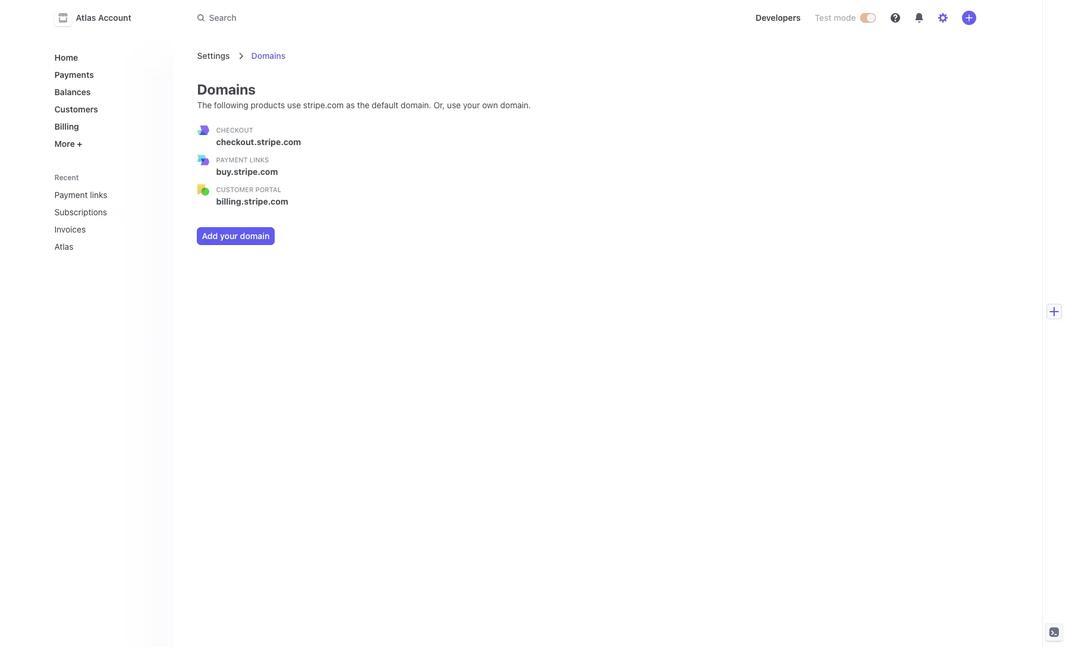 Task type: vqa. For each thing, say whether or not it's contained in the screenshot.
the New Business button at top left
no



Task type: locate. For each thing, give the bounding box(es) containing it.
atlas down invoices
[[54, 241, 73, 252]]

atlas
[[76, 12, 96, 23], [54, 241, 73, 252]]

as
[[346, 100, 355, 110]]

0 vertical spatial domains
[[251, 51, 286, 61]]

payment up buy.stripe.com
[[216, 156, 248, 164]]

1 vertical spatial atlas
[[54, 241, 73, 252]]

payments link
[[50, 65, 164, 84]]

developers link
[[751, 8, 806, 27]]

atlas for atlas account
[[76, 12, 96, 23]]

2 domain. from the left
[[500, 100, 531, 110]]

your inside domains the following products use stripe.com as the default domain. or, use your own domain.
[[463, 100, 480, 110]]

domains
[[251, 51, 286, 61], [197, 81, 256, 98]]

buy.stripe.com
[[216, 167, 278, 177]]

portal
[[255, 186, 281, 193]]

0 horizontal spatial domain.
[[401, 100, 431, 110]]

use right 'or,'
[[447, 100, 461, 110]]

use
[[287, 100, 301, 110], [447, 100, 461, 110]]

domain. right the own
[[500, 100, 531, 110]]

payment down recent
[[54, 190, 88, 200]]

0 vertical spatial payment
[[216, 156, 248, 164]]

subscriptions
[[54, 207, 107, 217]]

1 horizontal spatial use
[[447, 100, 461, 110]]

billing
[[54, 121, 79, 131]]

payment inside "link"
[[54, 190, 88, 200]]

1 use from the left
[[287, 100, 301, 110]]

settings link
[[197, 51, 230, 61]]

the
[[357, 100, 370, 110]]

more
[[54, 139, 75, 149]]

settings image
[[938, 13, 948, 23]]

0 horizontal spatial use
[[287, 100, 301, 110]]

checkout
[[216, 126, 253, 134]]

links
[[90, 190, 107, 200]]

0 vertical spatial atlas
[[76, 12, 96, 23]]

core navigation links element
[[50, 48, 164, 153]]

1 horizontal spatial payment
[[216, 156, 248, 164]]

domain. left 'or,'
[[401, 100, 431, 110]]

0 horizontal spatial your
[[220, 231, 238, 241]]

add your domain button
[[197, 228, 274, 244]]

domain.
[[401, 100, 431, 110], [500, 100, 531, 110]]

0 horizontal spatial payment
[[54, 190, 88, 200]]

payment for payment links
[[54, 190, 88, 200]]

payment inside payment links buy.stripe.com
[[216, 156, 248, 164]]

your inside button
[[220, 231, 238, 241]]

+
[[77, 139, 82, 149]]

your left the own
[[463, 100, 480, 110]]

0 horizontal spatial atlas
[[54, 241, 73, 252]]

atlas inside atlas account button
[[76, 12, 96, 23]]

billing.stripe.com
[[216, 196, 288, 206]]

payment
[[216, 156, 248, 164], [54, 190, 88, 200]]

payment links buy.stripe.com
[[216, 156, 278, 177]]

checkout checkout.stripe.com
[[216, 126, 301, 147]]

domains up products
[[251, 51, 286, 61]]

subscriptions link
[[50, 202, 147, 222]]

your right the add
[[220, 231, 238, 241]]

recent
[[54, 173, 79, 182]]

following
[[214, 100, 248, 110]]

1 horizontal spatial domain.
[[500, 100, 531, 110]]

1 horizontal spatial your
[[463, 100, 480, 110]]

search
[[209, 12, 236, 23]]

0 vertical spatial your
[[463, 100, 480, 110]]

domains up following
[[197, 81, 256, 98]]

atlas inside atlas link
[[54, 241, 73, 252]]

payment links
[[54, 190, 107, 200]]

1 horizontal spatial atlas
[[76, 12, 96, 23]]

1 vertical spatial domains
[[197, 81, 256, 98]]

1 vertical spatial your
[[220, 231, 238, 241]]

stripe.com
[[303, 100, 344, 110]]

recent element
[[43, 185, 173, 256]]

your
[[463, 100, 480, 110], [220, 231, 238, 241]]

customer portal billing.stripe.com
[[216, 186, 288, 206]]

1 vertical spatial payment
[[54, 190, 88, 200]]

domains inside domains the following products use stripe.com as the default domain. or, use your own domain.
[[197, 81, 256, 98]]

atlas left "account"
[[76, 12, 96, 23]]

atlas link
[[50, 237, 147, 256]]

domain
[[240, 231, 270, 241]]

use right products
[[287, 100, 301, 110]]



Task type: describe. For each thing, give the bounding box(es) containing it.
links
[[250, 156, 269, 164]]

mode
[[834, 12, 856, 23]]

domains for domains
[[251, 51, 286, 61]]

products
[[251, 100, 285, 110]]

balances link
[[50, 82, 164, 102]]

own
[[482, 100, 498, 110]]

default
[[372, 100, 399, 110]]

1 domain. from the left
[[401, 100, 431, 110]]

help image
[[891, 13, 900, 23]]

payments
[[54, 70, 94, 80]]

atlas account
[[76, 12, 131, 23]]

home
[[54, 52, 78, 62]]

test mode
[[815, 12, 856, 23]]

customers link
[[50, 99, 164, 119]]

invoices
[[54, 224, 86, 234]]

invoices link
[[50, 219, 147, 239]]

Search search field
[[190, 7, 525, 29]]

add
[[202, 231, 218, 241]]

domains for domains the following products use stripe.com as the default domain. or, use your own domain.
[[197, 81, 256, 98]]

domains the following products use stripe.com as the default domain. or, use your own domain.
[[197, 81, 531, 110]]

checkout.stripe.com
[[216, 137, 301, 147]]

add your domain
[[202, 231, 270, 241]]

developers
[[756, 12, 801, 23]]

atlas account button
[[54, 10, 143, 26]]

the
[[197, 100, 212, 110]]

balances
[[54, 87, 91, 97]]

account
[[98, 12, 131, 23]]

customer
[[216, 186, 254, 193]]

2 use from the left
[[447, 100, 461, 110]]

settings
[[197, 51, 230, 61]]

billing link
[[50, 117, 164, 136]]

payment for payment links buy.stripe.com
[[216, 156, 248, 164]]

Search text field
[[190, 7, 525, 29]]

more +
[[54, 139, 82, 149]]

payment links link
[[50, 185, 147, 205]]

recent navigation links element
[[43, 168, 173, 256]]

or,
[[434, 100, 445, 110]]

test
[[815, 12, 832, 23]]

home link
[[50, 48, 164, 67]]

customers
[[54, 104, 98, 114]]

atlas for atlas
[[54, 241, 73, 252]]



